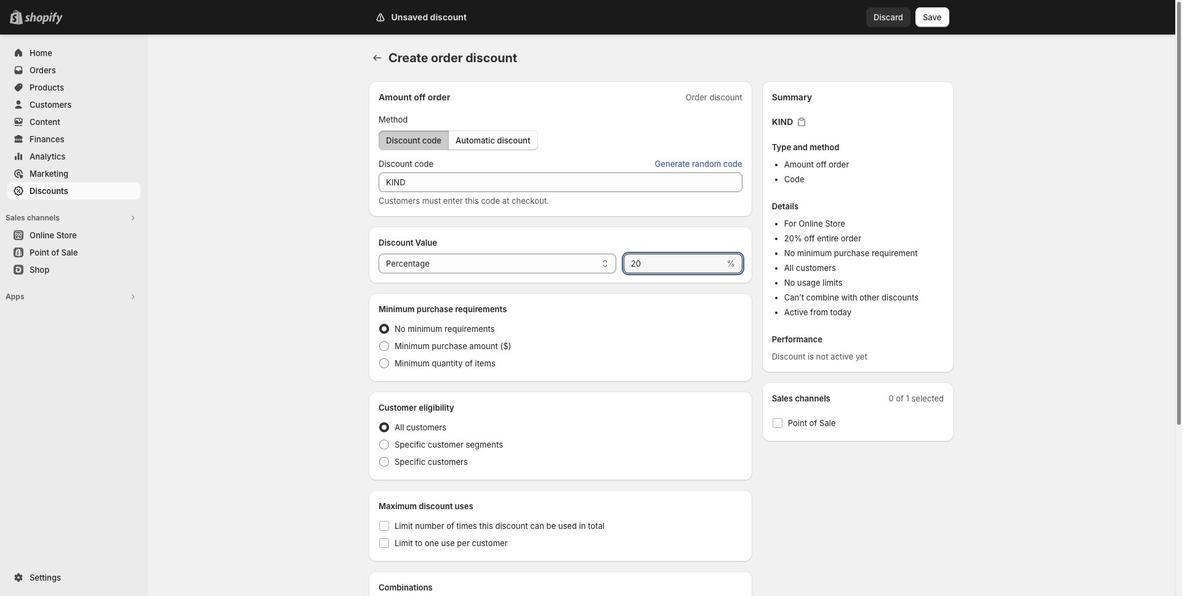 Task type: locate. For each thing, give the bounding box(es) containing it.
shopify image
[[25, 12, 63, 25]]

None text field
[[379, 172, 743, 192]]

None text field
[[624, 254, 725, 273]]



Task type: vqa. For each thing, say whether or not it's contained in the screenshot.
text field
yes



